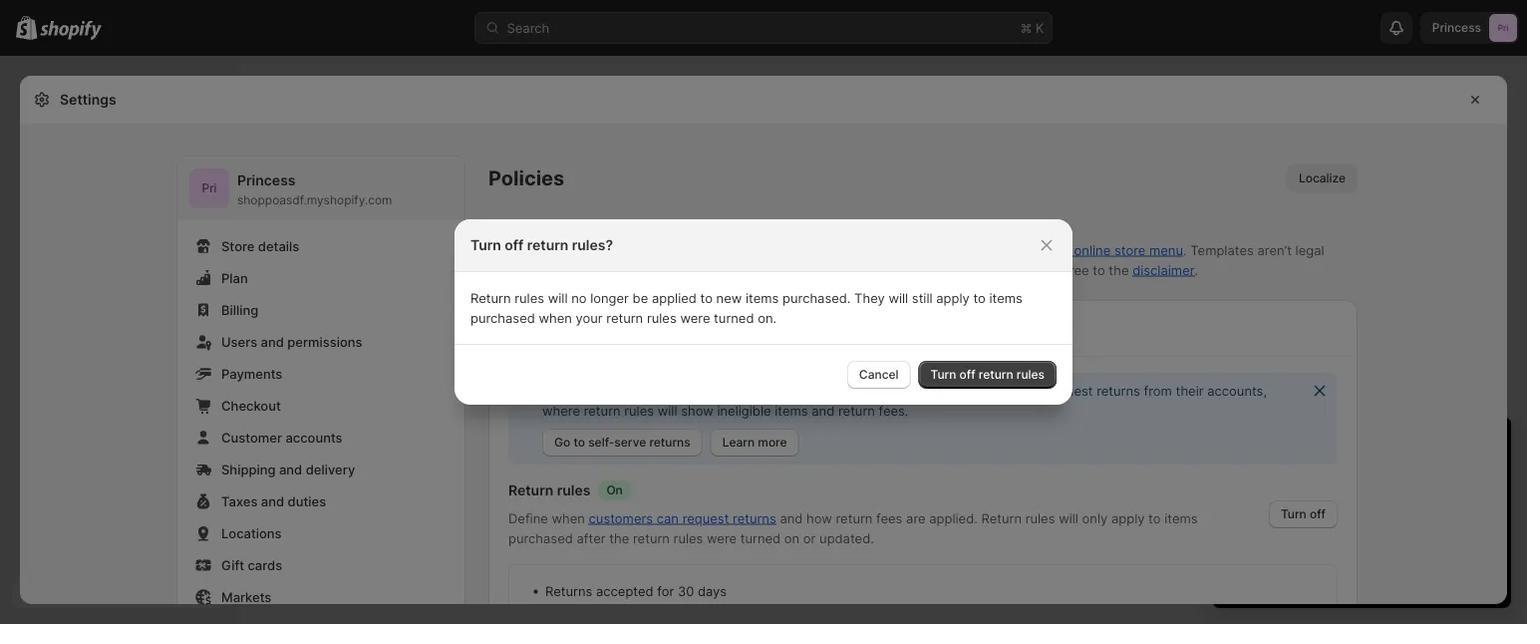 Task type: vqa. For each thing, say whether or not it's contained in the screenshot.
the and within Users and permissions "LINK"
yes



Task type: describe. For each thing, give the bounding box(es) containing it.
locations link
[[189, 519, 453, 547]]

returns left how
[[733, 510, 776, 526]]

added
[[985, 242, 1024, 258]]

purchased.
[[783, 290, 851, 306]]

days
[[698, 583, 727, 599]]

cards
[[248, 557, 282, 573]]

0 horizontal spatial plan
[[1334, 471, 1360, 486]]

turn off button
[[1269, 500, 1338, 528]]

markets link
[[189, 583, 453, 611]]

of
[[807, 242, 819, 258]]

switch
[[1232, 471, 1274, 486]]

self-serve returns must be turned on to use return rules. this allows customers to request returns from their accounts, where return rules will show ineligible items and return fees.
[[542, 383, 1267, 418]]

turn for turn off return rules
[[931, 367, 956, 382]]

turn for turn off
[[1281, 507, 1307, 521]]

1
[[1232, 434, 1242, 459]]

after
[[577, 530, 606, 546]]

return rules will no longer be applied to new items purchased. they will still apply to items purchased when your return rules were turned on.
[[471, 290, 1023, 326]]

0 horizontal spatial request
[[683, 510, 729, 526]]

turned inside return rules will no longer be applied to new items purchased. they will still apply to items purchased when your return rules were turned on.
[[714, 310, 754, 326]]

to inside and how return fees are applied. return rules will only apply to items purchased after the return rules were turned on or updated.
[[1149, 510, 1161, 526]]

and inside self-serve returns must be turned on to use return rules. this allows customers to request returns from their accounts, where return rules will show ineligible items and return fees.
[[812, 403, 835, 418]]

store policies
[[489, 218, 580, 235]]

return for return rules
[[508, 482, 554, 499]]

settings dialog
[[20, 76, 1507, 624]]

templates
[[1191, 242, 1254, 258]]

rules?
[[572, 237, 613, 254]]

advice.
[[489, 262, 533, 278]]

disclaimer button
[[1133, 262, 1195, 278]]

updated.
[[820, 530, 874, 546]]

localize link
[[1287, 165, 1358, 192]]

turn off
[[1281, 507, 1326, 521]]

plan
[[221, 270, 248, 286]]

longer
[[590, 290, 629, 306]]

payments
[[221, 366, 282, 381]]

turn off return rules?
[[471, 237, 613, 254]]

return inside returns accepted for 30 days free return shipping
[[576, 603, 613, 619]]

ineligible
[[717, 403, 771, 418]]

accounts
[[286, 430, 343, 445]]

automatically
[[603, 242, 685, 258]]

switch to a paid plan and get:
[[1232, 471, 1414, 486]]

rules inside button
[[1017, 367, 1045, 382]]

details
[[258, 238, 299, 254]]

still
[[912, 290, 933, 306]]

delivery
[[306, 462, 355, 477]]

turned inside and how return fees are applied. return rules will only apply to items purchased after the return rules were turned on or updated.
[[741, 530, 781, 546]]

shipping and delivery
[[221, 462, 355, 477]]

to inside to customize your online store and add bonus features
[[1377, 510, 1389, 526]]

you
[[861, 262, 883, 278]]

in inside dropdown button
[[1324, 434, 1340, 459]]

off for turn off return rules?
[[505, 237, 524, 254]]

when inside return rules will no longer be applied to new items purchased. they will still apply to items purchased when your return rules were turned on.
[[539, 310, 572, 326]]

plan link
[[189, 264, 453, 292]]

1 horizontal spatial plan
[[1378, 567, 1402, 581]]

return inside and how return fees are applied. return rules will only apply to items purchased after the return rules were turned on or updated.
[[982, 510, 1022, 526]]

on.
[[758, 310, 777, 326]]

customer
[[221, 430, 282, 445]]

go to self-serve returns
[[554, 435, 691, 450]]

policies
[[489, 166, 565, 190]]

taxes
[[221, 494, 258, 509]]

features
[[1418, 530, 1469, 546]]

returns left from
[[1097, 383, 1140, 398]]

go
[[554, 435, 571, 450]]

paid
[[1304, 471, 1331, 486]]

apply inside and how return fees are applied. return rules will only apply to items purchased after the return rules were turned on or updated.
[[1112, 510, 1145, 526]]

store for store details
[[221, 238, 255, 254]]

applied
[[652, 290, 697, 306]]

to left new
[[700, 290, 713, 306]]

0 vertical spatial the
[[742, 242, 762, 258]]

disclaimer .
[[1133, 262, 1199, 278]]

to inside 'link'
[[574, 435, 585, 450]]

shipping
[[617, 603, 669, 619]]

turn off return rules button
[[919, 361, 1057, 389]]

disclaimer
[[1133, 262, 1195, 278]]

on inside self-serve returns must be turned on to use return rules. this allows customers to request returns from their accounts, where return rules will show ineligible items and return fees.
[[753, 383, 769, 398]]

princess image
[[189, 168, 229, 208]]

0 horizontal spatial .
[[1183, 242, 1187, 258]]

saved
[[489, 242, 526, 258]]

shipping
[[221, 462, 276, 477]]

return for return policy
[[508, 322, 554, 338]]

1 agree from the left
[[887, 262, 922, 278]]

self-serve returns must be turned on to use return rules. this allows customers to request returns from their accounts, where return rules will show ineligible items and return fees. status
[[508, 373, 1338, 465]]

30
[[678, 583, 694, 599]]

turn off return rules? dialog
[[0, 219, 1527, 405]]

$1/month
[[1358, 491, 1416, 506]]

any
[[757, 262, 779, 278]]

and inside taxes and duties link
[[261, 494, 284, 509]]

the inside templates aren't legal advice. by using these templates, including any translations, you agree that you've read and agree to the
[[1109, 262, 1129, 278]]

and how return fees are applied. return rules will only apply to items purchased after the return rules were turned on or updated.
[[508, 510, 1198, 546]]

users and permissions link
[[189, 328, 453, 356]]

princess
[[237, 172, 296, 189]]

store inside to customize your online store and add bonus features
[[1288, 530, 1320, 546]]

were inside return rules will no longer be applied to new items purchased. they will still apply to items purchased when your return rules were turned on.
[[680, 310, 710, 326]]

your right of
[[823, 242, 850, 258]]

footer
[[766, 242, 803, 258]]

1 day left in your trial button
[[1212, 417, 1511, 459]]

or
[[803, 530, 816, 546]]

items inside self-serve returns must be turned on to use return rules. this allows customers to request returns from their accounts, where return rules will show ineligible items and return fees.
[[775, 403, 808, 418]]

customers can request returns link
[[589, 510, 776, 526]]

saved policies are automatically linked in the footer of your checkout and can be added to your online store menu .
[[489, 242, 1187, 258]]

off for turn off
[[1310, 507, 1326, 521]]

to customize your online store and add bonus features
[[1248, 510, 1486, 546]]

locations
[[221, 525, 282, 541]]

pick your plan link
[[1232, 560, 1492, 588]]

accounts,
[[1208, 383, 1267, 398]]

policies for saved
[[530, 242, 576, 258]]

policy
[[557, 322, 598, 338]]

online inside to customize your online store and add bonus features
[[1248, 530, 1285, 546]]

items down "read"
[[990, 290, 1023, 306]]

purchased inside return rules will no longer be applied to new items purchased. they will still apply to items purchased when your return rules were turned on.
[[471, 310, 535, 326]]

first
[[1248, 491, 1272, 506]]

1 vertical spatial store
[[1303, 510, 1334, 526]]

return for return rules will no longer be applied to new items purchased. they will still apply to items purchased when your return rules were turned on.
[[471, 290, 511, 306]]

your right added
[[1044, 242, 1071, 258]]

1 day left in your trial element
[[1212, 469, 1511, 608]]

store details
[[221, 238, 299, 254]]

returns inside 'link'
[[649, 435, 691, 450]]

for inside 1 day left in your trial element
[[1337, 491, 1354, 506]]

shopify image
[[40, 20, 102, 40]]

when inside settings dialog
[[552, 510, 585, 526]]

will inside and how return fees are applied. return rules will only apply to items purchased after the return rules were turned on or updated.
[[1059, 510, 1079, 526]]

be inside return rules will no longer be applied to new items purchased. they will still apply to items purchased when your return rules were turned on.
[[633, 290, 648, 306]]

get:
[[1390, 471, 1414, 486]]

1 day left in your trial
[[1232, 434, 1428, 459]]



Task type: locate. For each thing, give the bounding box(es) containing it.
will down must
[[658, 403, 678, 418]]

request left from
[[1047, 383, 1093, 398]]

when
[[539, 310, 572, 326], [552, 510, 585, 526]]

2 vertical spatial turned
[[741, 530, 781, 546]]

are right fees on the bottom of page
[[906, 510, 926, 526]]

1 vertical spatial plan
[[1378, 567, 1402, 581]]

left
[[1287, 434, 1318, 459]]

added to your online store menu link
[[985, 242, 1183, 258]]

items up on.
[[746, 290, 779, 306]]

can
[[940, 242, 962, 258], [657, 510, 679, 526]]

purchased down advice.
[[471, 310, 535, 326]]

1 horizontal spatial off
[[960, 367, 976, 382]]

by
[[536, 262, 552, 278]]

this
[[891, 383, 917, 398]]

policies for store
[[528, 218, 580, 235]]

learn more link
[[711, 429, 799, 457]]

no
[[571, 290, 587, 306]]

0 horizontal spatial are
[[580, 242, 600, 258]]

serve up the where
[[572, 383, 605, 398]]

where
[[542, 403, 580, 418]]

0 horizontal spatial the
[[609, 530, 629, 546]]

policies
[[528, 218, 580, 235], [530, 242, 576, 258]]

aren't
[[1258, 242, 1292, 258]]

. up disclaimer .
[[1183, 242, 1187, 258]]

bonus
[[1377, 530, 1415, 546]]

return right applied. at bottom right
[[982, 510, 1022, 526]]

return left policy in the bottom left of the page
[[508, 322, 554, 338]]

turned left or
[[741, 530, 781, 546]]

accepted
[[596, 583, 654, 599]]

store up saved
[[489, 218, 525, 235]]

customers down on on the bottom of the page
[[589, 510, 653, 526]]

serve inside self-serve returns must be turned on to use return rules. this allows customers to request returns from their accounts, where return rules will show ineligible items and return fees.
[[572, 383, 605, 398]]

2 vertical spatial off
[[1310, 507, 1326, 521]]

0 horizontal spatial for
[[657, 583, 674, 599]]

2 horizontal spatial the
[[1109, 262, 1129, 278]]

0 vertical spatial are
[[580, 242, 600, 258]]

2 horizontal spatial be
[[966, 242, 981, 258]]

1 vertical spatial for
[[657, 583, 674, 599]]

were
[[680, 310, 710, 326], [707, 530, 737, 546]]

in right left
[[1324, 434, 1340, 459]]

0 vertical spatial policies
[[528, 218, 580, 235]]

1 horizontal spatial apply
[[1112, 510, 1145, 526]]

how
[[807, 510, 832, 526]]

0 vertical spatial on
[[753, 383, 769, 398]]

to right added
[[1028, 242, 1040, 258]]

the
[[742, 242, 762, 258], [1109, 262, 1129, 278], [609, 530, 629, 546]]

1 vertical spatial turned
[[709, 383, 750, 398]]

1 horizontal spatial on
[[784, 530, 800, 546]]

be inside self-serve returns must be turned on to use return rules. this allows customers to request returns from their accounts, where return rules will show ineligible items and return fees.
[[690, 383, 706, 398]]

your inside 1 day left in your trial dropdown button
[[1346, 434, 1387, 459]]

to right go
[[574, 435, 585, 450]]

localize
[[1299, 171, 1346, 185]]

are inside and how return fees are applied. return rules will only apply to items purchased after the return rules were turned on or updated.
[[906, 510, 926, 526]]

store down months
[[1303, 510, 1334, 526]]

turn for turn off return rules?
[[471, 237, 501, 254]]

a
[[1293, 471, 1301, 486]]

off inside button
[[960, 367, 976, 382]]

your inside to customize your online store and add bonus features
[[1459, 510, 1486, 526]]

and
[[913, 242, 936, 258], [1028, 262, 1051, 278], [261, 334, 284, 349], [812, 403, 835, 418], [279, 462, 302, 477], [1364, 471, 1387, 486], [261, 494, 284, 509], [780, 510, 803, 526], [1323, 530, 1346, 546]]

settings
[[60, 91, 116, 108]]

read
[[997, 262, 1024, 278]]

0 vertical spatial store
[[489, 218, 525, 235]]

1 horizontal spatial agree
[[1054, 262, 1089, 278]]

1 horizontal spatial serve
[[614, 435, 646, 450]]

1 horizontal spatial online
[[1248, 530, 1285, 546]]

turned inside self-serve returns must be turned on to use return rules. this allows customers to request returns from their accounts, where return rules will show ineligible items and return fees.
[[709, 383, 750, 398]]

they
[[855, 290, 885, 306]]

allows
[[921, 383, 959, 398]]

payments link
[[189, 360, 453, 388]]

1 vertical spatial customers
[[589, 510, 653, 526]]

were down customers can request returns link
[[707, 530, 737, 546]]

1 horizontal spatial store
[[489, 218, 525, 235]]

cancel button
[[847, 361, 911, 389]]

2 agree from the left
[[1054, 262, 1089, 278]]

pick
[[1322, 567, 1346, 581]]

menu
[[1150, 242, 1183, 258]]

the right after
[[609, 530, 629, 546]]

to inside templates aren't legal advice. by using these templates, including any translations, you agree that you've read and agree to the
[[1093, 262, 1105, 278]]

0 vertical spatial in
[[728, 242, 739, 258]]

and inside templates aren't legal advice. by using these templates, including any translations, you agree that you've read and agree to the
[[1028, 262, 1051, 278]]

store left menu
[[1115, 242, 1146, 258]]

items left $50
[[1165, 510, 1198, 526]]

are up using
[[580, 242, 600, 258]]

including
[[698, 262, 753, 278]]

that
[[925, 262, 950, 278]]

turned
[[714, 310, 754, 326], [709, 383, 750, 398], [741, 530, 781, 546]]

agree down added to your online store menu link
[[1054, 262, 1089, 278]]

more
[[758, 435, 787, 450]]

checkout
[[853, 242, 910, 258]]

2 vertical spatial be
[[690, 383, 706, 398]]

credit
[[1338, 510, 1373, 526]]

1 vertical spatial purchased
[[508, 530, 573, 546]]

store down "$50 app store credit"
[[1288, 530, 1320, 546]]

1 vertical spatial be
[[633, 290, 648, 306]]

in up including
[[728, 242, 739, 258]]

k
[[1036, 20, 1044, 35]]

purchased down define
[[508, 530, 573, 546]]

be up "you've"
[[966, 242, 981, 258]]

1 vertical spatial policies
[[530, 242, 576, 258]]

on
[[607, 483, 623, 498]]

0 vertical spatial .
[[1183, 242, 1187, 258]]

store for store policies
[[489, 218, 525, 235]]

your right pick
[[1349, 567, 1375, 581]]

rules.
[[854, 383, 888, 398]]

return inside return rules will no longer be applied to new items purchased. they will still apply to items purchased when your return rules were turned on.
[[471, 290, 511, 306]]

shipping and delivery link
[[189, 456, 453, 484]]

to down "you've"
[[974, 290, 986, 306]]

0 horizontal spatial online
[[1074, 242, 1111, 258]]

when down no
[[539, 310, 572, 326]]

to left use
[[772, 383, 785, 398]]

off inside "button"
[[1310, 507, 1326, 521]]

taxes and duties link
[[189, 488, 453, 515]]

checkout
[[221, 398, 281, 413]]

0 horizontal spatial off
[[505, 237, 524, 254]]

gift cards
[[221, 557, 282, 573]]

0 horizontal spatial apply
[[936, 290, 970, 306]]

return up define
[[508, 482, 554, 499]]

apply right still
[[936, 290, 970, 306]]

rules inside self-serve returns must be turned on to use return rules. this allows customers to request returns from their accounts, where return rules will show ineligible items and return fees.
[[624, 403, 654, 418]]

users
[[221, 334, 257, 349]]

turn inside button
[[931, 367, 956, 382]]

for up credit
[[1337, 491, 1354, 506]]

1 vertical spatial store
[[221, 238, 255, 254]]

duties
[[288, 494, 326, 509]]

1 horizontal spatial are
[[906, 510, 926, 526]]

online down $50
[[1248, 530, 1285, 546]]

months
[[1288, 491, 1334, 506]]

store up plan
[[221, 238, 255, 254]]

you've
[[954, 262, 993, 278]]

0 horizontal spatial serve
[[572, 383, 605, 398]]

serve up on on the bottom of the page
[[614, 435, 646, 450]]

plan down bonus
[[1378, 567, 1402, 581]]

shop settings menu element
[[177, 157, 465, 624]]

0 vertical spatial turned
[[714, 310, 754, 326]]

0 vertical spatial store
[[1115, 242, 1146, 258]]

policies up turn off return rules?
[[528, 218, 580, 235]]

1 vertical spatial request
[[683, 510, 729, 526]]

translations,
[[782, 262, 857, 278]]

1 vertical spatial online
[[1248, 530, 1285, 546]]

1 horizontal spatial be
[[690, 383, 706, 398]]

will inside self-serve returns must be turned on to use return rules. this allows customers to request returns from their accounts, where return rules will show ineligible items and return fees.
[[658, 403, 678, 418]]

your
[[823, 242, 850, 258], [1044, 242, 1071, 258], [576, 310, 603, 326], [1346, 434, 1387, 459], [1459, 510, 1486, 526], [1349, 567, 1375, 581]]

add
[[1350, 530, 1373, 546]]

new
[[716, 290, 742, 306]]

1 horizontal spatial request
[[1047, 383, 1093, 398]]

off for turn off return rules
[[960, 367, 976, 382]]

were down applied
[[680, 310, 710, 326]]

define
[[508, 510, 548, 526]]

turned up ineligible
[[709, 383, 750, 398]]

0 horizontal spatial be
[[633, 290, 648, 306]]

0 vertical spatial plan
[[1334, 471, 1360, 486]]

apply inside return rules will no longer be applied to new items purchased. they will still apply to items purchased when your return rules were turned on.
[[936, 290, 970, 306]]

can up that
[[940, 242, 962, 258]]

princess shoppoasdf.myshopify.com
[[237, 172, 392, 207]]

legal
[[1296, 242, 1325, 258]]

the inside and how return fees are applied. return rules will only apply to items purchased after the return rules were turned on or updated.
[[609, 530, 629, 546]]

1 vertical spatial off
[[960, 367, 976, 382]]

purchased inside and how return fees are applied. return rules will only apply to items purchased after the return rules were turned on or updated.
[[508, 530, 573, 546]]

search
[[507, 20, 550, 35]]

0 vertical spatial customers
[[963, 383, 1027, 398]]

the up any
[[742, 242, 762, 258]]

checkout link
[[189, 392, 453, 420]]

1 horizontal spatial turn
[[931, 367, 956, 382]]

0 vertical spatial when
[[539, 310, 572, 326]]

0 vertical spatial request
[[1047, 383, 1093, 398]]

taxes and duties
[[221, 494, 326, 509]]

1 vertical spatial .
[[1195, 262, 1199, 278]]

your inside return rules will no longer be applied to new items purchased. they will still apply to items purchased when your return rules were turned on.
[[576, 310, 603, 326]]

returns left must
[[609, 383, 653, 398]]

for inside returns accepted for 30 days free return shipping
[[657, 583, 674, 599]]

return policy
[[508, 322, 598, 338]]

1 vertical spatial the
[[1109, 262, 1129, 278]]

1 horizontal spatial .
[[1195, 262, 1199, 278]]

customer accounts link
[[189, 424, 453, 452]]

when up after
[[552, 510, 585, 526]]

permissions
[[287, 334, 362, 349]]

return down advice.
[[471, 290, 511, 306]]

to down added to your online store menu link
[[1093, 262, 1105, 278]]

to down $1/month
[[1377, 510, 1389, 526]]

can up 30
[[657, 510, 679, 526]]

items inside and how return fees are applied. return rules will only apply to items purchased after the return rules were turned on or updated.
[[1165, 510, 1198, 526]]

store details link
[[189, 232, 453, 260]]

linked
[[688, 242, 724, 258]]

will left still
[[889, 290, 908, 306]]

0 vertical spatial be
[[966, 242, 981, 258]]

gift cards link
[[189, 551, 453, 579]]

1 horizontal spatial can
[[940, 242, 962, 258]]

items down use
[[775, 403, 808, 418]]

0 horizontal spatial can
[[657, 510, 679, 526]]

on left or
[[784, 530, 800, 546]]

the down added to your online store menu link
[[1109, 262, 1129, 278]]

were inside and how return fees are applied. return rules will only apply to items purchased after the return rules were turned on or updated.
[[707, 530, 737, 546]]

serve inside 'link'
[[614, 435, 646, 450]]

turn off return rules
[[931, 367, 1045, 382]]

customers inside self-serve returns must be turned on to use return rules. this allows customers to request returns from their accounts, where return rules will show ineligible items and return fees.
[[963, 383, 1027, 398]]

. down the templates
[[1195, 262, 1199, 278]]

on up ineligible
[[753, 383, 769, 398]]

on
[[753, 383, 769, 398], [784, 530, 800, 546]]

0 horizontal spatial agree
[[887, 262, 922, 278]]

3
[[1276, 491, 1284, 506]]

returns
[[609, 383, 653, 398], [1097, 383, 1140, 398], [649, 435, 691, 450], [733, 510, 776, 526]]

your inside "pick your plan" link
[[1349, 567, 1375, 581]]

2 horizontal spatial off
[[1310, 507, 1326, 521]]

first 3 months for $1/month
[[1248, 491, 1416, 506]]

learn
[[722, 435, 755, 450]]

markets
[[221, 589, 272, 605]]

your up features
[[1459, 510, 1486, 526]]

learn more
[[722, 435, 787, 450]]

0 vertical spatial turn
[[471, 237, 501, 254]]

online inside settings dialog
[[1074, 242, 1111, 258]]

agree down checkout
[[887, 262, 922, 278]]

turned down new
[[714, 310, 754, 326]]

customers down turn off return rules
[[963, 383, 1027, 398]]

0 vertical spatial can
[[940, 242, 962, 258]]

and inside users and permissions link
[[261, 334, 284, 349]]

for left 30
[[657, 583, 674, 599]]

1 vertical spatial can
[[657, 510, 679, 526]]

0 vertical spatial were
[[680, 310, 710, 326]]

2 vertical spatial the
[[609, 530, 629, 546]]

your down no
[[576, 310, 603, 326]]

1 horizontal spatial customers
[[963, 383, 1027, 398]]

0 vertical spatial apply
[[936, 290, 970, 306]]

1 vertical spatial when
[[552, 510, 585, 526]]

$50 app store credit
[[1248, 510, 1373, 526]]

online left menu
[[1074, 242, 1111, 258]]

0 horizontal spatial on
[[753, 383, 769, 398]]

0 vertical spatial for
[[1337, 491, 1354, 506]]

on inside and how return fees are applied. return rules will only apply to items purchased after the return rules were turned on or updated.
[[784, 530, 800, 546]]

0 horizontal spatial in
[[728, 242, 739, 258]]

returns down show
[[649, 435, 691, 450]]

be
[[966, 242, 981, 258], [633, 290, 648, 306], [690, 383, 706, 398]]

customize
[[1393, 510, 1455, 526]]

shoppoasdf.myshopify.com
[[237, 193, 392, 207]]

1 vertical spatial serve
[[614, 435, 646, 450]]

will left no
[[548, 290, 568, 306]]

1 horizontal spatial for
[[1337, 491, 1354, 506]]

2 vertical spatial store
[[1288, 530, 1320, 546]]

will left the only
[[1059, 510, 1079, 526]]

day
[[1247, 434, 1282, 459]]

0 horizontal spatial turn
[[471, 237, 501, 254]]

their
[[1176, 383, 1204, 398]]

to right the only
[[1149, 510, 1161, 526]]

0 vertical spatial off
[[505, 237, 524, 254]]

in inside dialog
[[728, 242, 739, 258]]

2 vertical spatial turn
[[1281, 507, 1307, 521]]

only
[[1082, 510, 1108, 526]]

1 horizontal spatial in
[[1324, 434, 1340, 459]]

are
[[580, 242, 600, 258], [906, 510, 926, 526]]

and inside and how return fees are applied. return rules will only apply to items purchased after the return rules were turned on or updated.
[[780, 510, 803, 526]]

using
[[555, 262, 588, 278]]

store inside "link"
[[221, 238, 255, 254]]

turn inside "button"
[[1281, 507, 1307, 521]]

0 vertical spatial serve
[[572, 383, 605, 398]]

1 vertical spatial turn
[[931, 367, 956, 382]]

to left a
[[1277, 471, 1290, 486]]

request inside self-serve returns must be turned on to use return rules. this allows customers to request returns from their accounts, where return rules will show ineligible items and return fees.
[[1047, 383, 1093, 398]]

plan up first 3 months for $1/month
[[1334, 471, 1360, 486]]

be up show
[[690, 383, 706, 398]]

return inside button
[[979, 367, 1014, 382]]

1 vertical spatial apply
[[1112, 510, 1145, 526]]

policies up by
[[530, 242, 576, 258]]

pick your plan
[[1322, 567, 1402, 581]]

for
[[1337, 491, 1354, 506], [657, 583, 674, 599]]

apply right the only
[[1112, 510, 1145, 526]]

1 vertical spatial were
[[707, 530, 737, 546]]

2 horizontal spatial turn
[[1281, 507, 1307, 521]]

0 vertical spatial online
[[1074, 242, 1111, 258]]

1 vertical spatial on
[[784, 530, 800, 546]]

1 vertical spatial in
[[1324, 434, 1340, 459]]

and inside shipping and delivery link
[[279, 462, 302, 477]]

and inside to customize your online store and add bonus features
[[1323, 530, 1346, 546]]

return inside return rules will no longer be applied to new items purchased. they will still apply to items purchased when your return rules were turned on.
[[606, 310, 643, 326]]

$50 app store credit link
[[1248, 510, 1373, 526]]

0 horizontal spatial customers
[[589, 510, 653, 526]]

be right longer
[[633, 290, 648, 306]]

store inside settings dialog
[[1115, 242, 1146, 258]]

fees
[[876, 510, 903, 526]]

to down turn off return rules
[[1031, 383, 1043, 398]]

go to self-serve returns link
[[542, 429, 703, 457]]

1 vertical spatial are
[[906, 510, 926, 526]]

must
[[656, 383, 687, 398]]

1 horizontal spatial the
[[742, 242, 762, 258]]

request up days
[[683, 510, 729, 526]]

0 horizontal spatial store
[[221, 238, 255, 254]]

your left trial
[[1346, 434, 1387, 459]]

store
[[1115, 242, 1146, 258], [1303, 510, 1334, 526], [1288, 530, 1320, 546]]

0 vertical spatial purchased
[[471, 310, 535, 326]]



